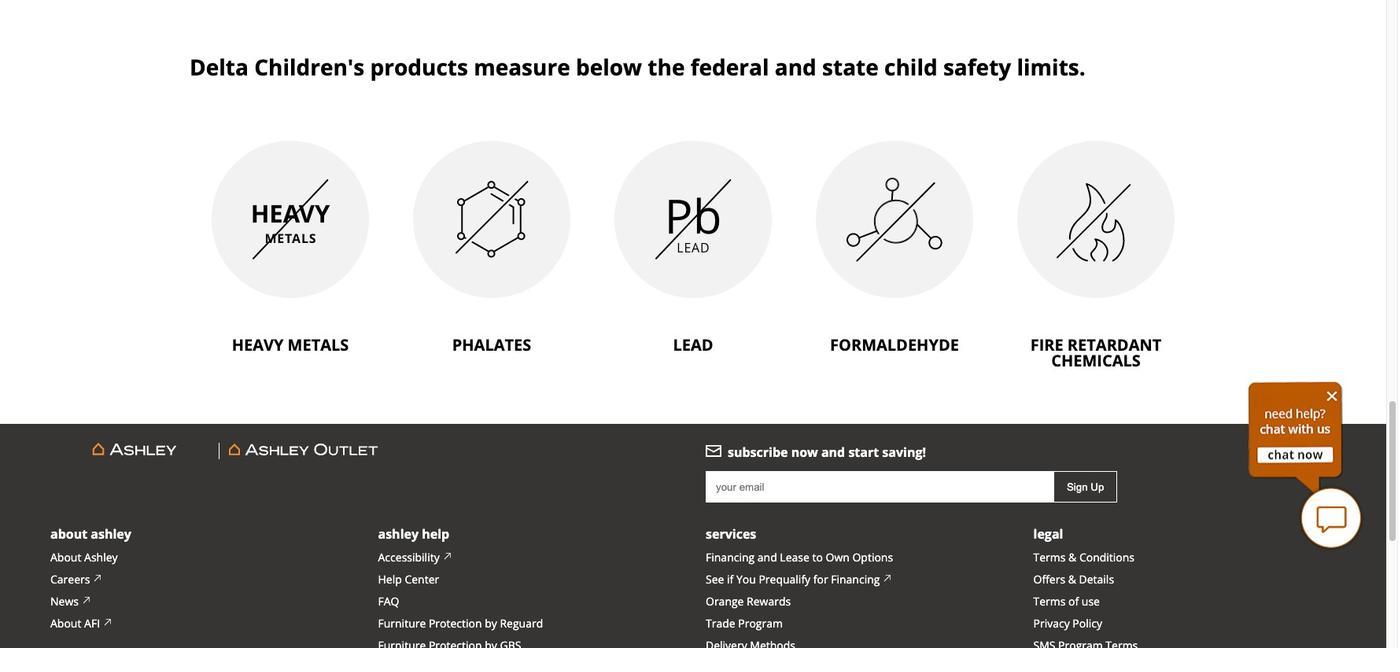 Task type: locate. For each thing, give the bounding box(es) containing it.
terms
[[1034, 550, 1066, 565], [1034, 595, 1066, 609]]

below
[[576, 52, 642, 82]]

measure
[[474, 52, 570, 82]]

reguard
[[500, 617, 543, 632]]

& up offers & details link
[[1069, 550, 1077, 565]]

1 vertical spatial terms
[[1034, 595, 1066, 609]]

financing up if
[[706, 550, 755, 565]]

1 vertical spatial about
[[50, 550, 81, 565]]

prequalify
[[759, 572, 811, 587]]

help up faq on the bottom
[[378, 572, 402, 587]]

0 vertical spatial financing
[[706, 550, 755, 565]]

0 vertical spatial help
[[422, 526, 450, 543]]

terms up offers
[[1034, 550, 1066, 565]]

0 vertical spatial &
[[1069, 550, 1077, 565]]

and right now
[[822, 444, 846, 461]]

services
[[706, 526, 757, 543]]

rewards
[[747, 595, 791, 609]]

and left state
[[775, 52, 817, 82]]

formaldehyde
[[831, 335, 960, 356]]

help center link
[[378, 572, 439, 588]]

delta
[[190, 52, 249, 82]]

subscribe now and start saving!
[[728, 444, 927, 461]]

help up accessibility link
[[422, 526, 450, 543]]

protection
[[429, 617, 482, 632]]

ashley outlet image
[[229, 443, 379, 460]]

1 vertical spatial about ashley
[[50, 550, 118, 565]]

about for the about afi link
[[50, 617, 81, 632]]

about ashley link
[[50, 550, 118, 566]]

3 about from the top
[[50, 617, 81, 632]]

fire retardant chemicals
[[1031, 335, 1162, 372]]

about ashley
[[50, 526, 131, 543], [50, 550, 118, 565]]

envelope image
[[706, 446, 722, 458]]

2 about ashley from the top
[[50, 550, 118, 565]]

subscribe
[[728, 444, 788, 461]]

if
[[727, 572, 734, 587]]

1 horizontal spatial financing
[[831, 572, 880, 587]]

about ashley up careers link
[[50, 550, 118, 565]]

for
[[814, 572, 829, 587]]

chat bubble mobile view image
[[1301, 487, 1363, 550]]

help inside help center faq furniture protection by reguard
[[378, 572, 402, 587]]

fire
[[1031, 335, 1064, 356]]

faq link
[[378, 595, 399, 610]]

trade
[[706, 617, 736, 632]]

2 vertical spatial about
[[50, 617, 81, 632]]

your email email field
[[706, 472, 1054, 503]]

policy
[[1073, 617, 1103, 632]]

1 vertical spatial help
[[378, 572, 402, 587]]

1 horizontal spatial help
[[422, 526, 450, 543]]

about
[[50, 526, 88, 543], [50, 550, 81, 565], [50, 617, 81, 632]]

and left the lease
[[758, 550, 778, 565]]

program
[[739, 617, 783, 632]]

&
[[1069, 550, 1077, 565], [1069, 572, 1077, 587]]

0 horizontal spatial help
[[378, 572, 402, 587]]

help
[[422, 526, 450, 543], [378, 572, 402, 587]]

& up of
[[1069, 572, 1077, 587]]

1 terms from the top
[[1034, 550, 1066, 565]]

privacy policy link
[[1034, 617, 1103, 632]]

lead
[[673, 335, 714, 356]]

metals
[[288, 335, 349, 356]]

see
[[706, 572, 725, 587]]

help center faq furniture protection by reguard
[[378, 572, 543, 632]]

terms of use link
[[1034, 595, 1101, 610]]

terms & conditions link
[[1034, 550, 1135, 566]]

limits.
[[1017, 52, 1086, 82]]

1 about ashley from the top
[[50, 526, 131, 543]]

0 vertical spatial about ashley
[[50, 526, 131, 543]]

ashley up careers link
[[84, 550, 118, 565]]

trade program link
[[706, 617, 783, 632]]

you
[[737, 572, 756, 587]]

terms down offers
[[1034, 595, 1066, 609]]

2 terms from the top
[[1034, 595, 1066, 609]]

lease
[[780, 550, 810, 565]]

0 vertical spatial terms
[[1034, 550, 1066, 565]]

products
[[370, 52, 468, 82]]

ashley
[[91, 526, 131, 543], [378, 526, 419, 543], [84, 550, 118, 565]]

financing and lease to own options
[[706, 550, 894, 565]]

0 vertical spatial about
[[50, 526, 88, 543]]

about for about ashley link at the left of page
[[50, 550, 81, 565]]

financing down options
[[831, 572, 880, 587]]

the
[[648, 52, 685, 82]]

accessibility
[[378, 550, 440, 565]]

1 about from the top
[[50, 526, 88, 543]]

financing
[[706, 550, 755, 565], [831, 572, 880, 587]]

ashley departments element
[[50, 443, 681, 460]]

financing and lease to own options link
[[706, 550, 894, 566]]

about down the news
[[50, 617, 81, 632]]

accessibility link
[[378, 550, 452, 566]]

about up the "careers"
[[50, 550, 81, 565]]

own
[[826, 550, 850, 565]]

start
[[849, 444, 879, 461]]

about up about ashley link at the left of page
[[50, 526, 88, 543]]

heavy
[[232, 335, 284, 356]]

and
[[775, 52, 817, 82], [822, 444, 846, 461], [758, 550, 778, 565]]

2 about from the top
[[50, 550, 81, 565]]

orange rewards trade program
[[706, 595, 791, 632]]

careers link
[[50, 572, 103, 588]]

about ashley up about ashley link at the left of page
[[50, 526, 131, 543]]

conditions
[[1080, 550, 1135, 565]]



Task type: describe. For each thing, give the bounding box(es) containing it.
to
[[813, 550, 823, 565]]

now
[[792, 444, 819, 461]]

1 vertical spatial &
[[1069, 572, 1077, 587]]

orange rewards link
[[706, 595, 791, 610]]

afi
[[84, 617, 100, 632]]

state
[[823, 52, 879, 82]]

safety
[[944, 52, 1012, 82]]

news
[[50, 595, 79, 609]]

terms & conditions offers & details terms of use privacy policy
[[1034, 550, 1135, 632]]

saving!
[[883, 444, 927, 461]]

0 horizontal spatial financing
[[706, 550, 755, 565]]

offers & details link
[[1034, 572, 1115, 588]]

chemicals
[[1052, 350, 1141, 372]]

privacy
[[1034, 617, 1070, 632]]

delta children's products measure below the federal and state child safety limits.
[[190, 52, 1086, 82]]

children's
[[254, 52, 365, 82]]

heavy metals
[[232, 335, 349, 356]]

federal
[[691, 52, 770, 82]]

see if you prequalify for financing
[[706, 572, 880, 587]]

options
[[853, 550, 894, 565]]

use
[[1082, 595, 1101, 609]]

retardant
[[1068, 335, 1162, 356]]

news link
[[50, 595, 91, 610]]

1 vertical spatial and
[[822, 444, 846, 461]]

sign up
[[1067, 482, 1105, 493]]

furniture protection by reguard link
[[378, 617, 543, 632]]

ashley furniture image
[[60, 443, 209, 460]]

see if you prequalify for financing link
[[706, 572, 893, 588]]

details
[[1080, 572, 1115, 587]]

ashley up accessibility
[[378, 526, 419, 543]]

about afi
[[50, 617, 100, 632]]

sign
[[1067, 482, 1088, 493]]

phalates
[[452, 335, 532, 356]]

of
[[1069, 595, 1079, 609]]

dialogue message for liveperson image
[[1249, 382, 1344, 495]]

ashley help
[[378, 526, 450, 543]]

furniture
[[378, 617, 426, 632]]

ashley up about ashley link at the left of page
[[91, 526, 131, 543]]

up
[[1091, 482, 1105, 493]]

1 vertical spatial financing
[[831, 572, 880, 587]]

about afi link
[[50, 617, 113, 632]]

2 vertical spatial and
[[758, 550, 778, 565]]

0 vertical spatial and
[[775, 52, 817, 82]]

center
[[405, 572, 439, 587]]

sign up button
[[1054, 472, 1118, 503]]

legal
[[1034, 526, 1064, 543]]

offers
[[1034, 572, 1066, 587]]

orange
[[706, 595, 744, 609]]

child
[[885, 52, 938, 82]]

by
[[485, 617, 497, 632]]

faq
[[378, 595, 399, 609]]

careers
[[50, 572, 90, 587]]



Task type: vqa. For each thing, say whether or not it's contained in the screenshot.
Terms & Conditions link
yes



